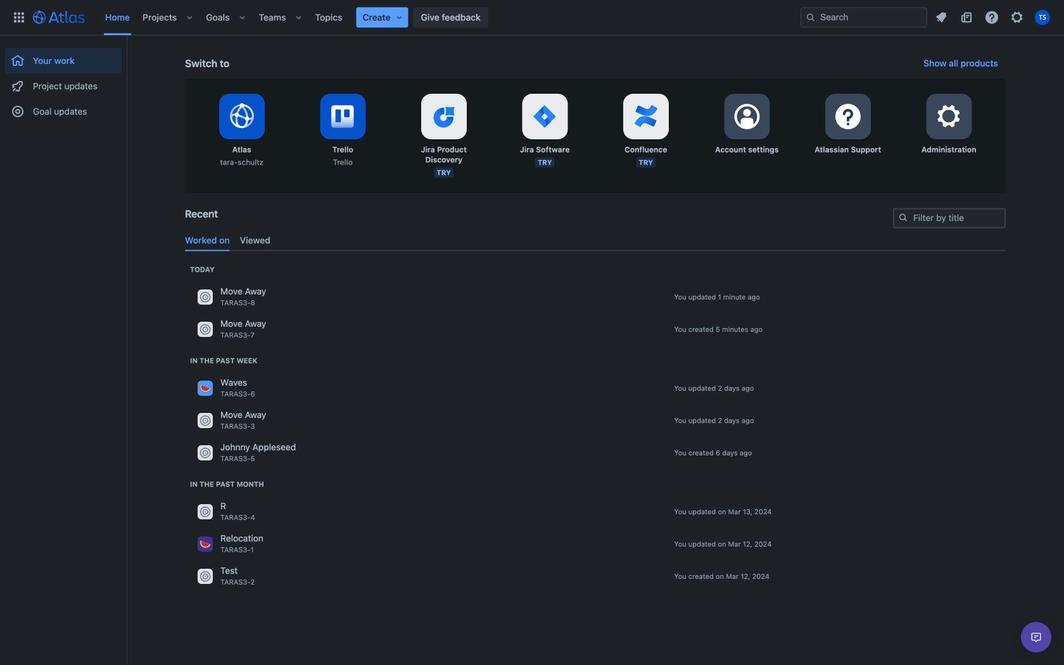 Task type: locate. For each thing, give the bounding box(es) containing it.
settings image
[[732, 101, 763, 132], [833, 101, 864, 132], [934, 101, 965, 132]]

settings image
[[1010, 10, 1026, 25]]

tab list
[[180, 230, 1012, 251]]

2 horizontal spatial settings image
[[934, 101, 965, 132]]

3 townsquare image from the top
[[198, 381, 213, 396]]

1 vertical spatial heading
[[190, 356, 258, 366]]

heading for seventh townsquare image from the bottom of the page
[[190, 265, 215, 275]]

4 townsquare image from the top
[[198, 413, 213, 428]]

1 townsquare image from the top
[[198, 290, 213, 305]]

2 heading from the top
[[190, 356, 258, 366]]

0 horizontal spatial settings image
[[732, 101, 763, 132]]

2 settings image from the left
[[833, 101, 864, 132]]

3 settings image from the left
[[934, 101, 965, 132]]

7 townsquare image from the top
[[198, 569, 213, 584]]

account image
[[1036, 10, 1051, 25]]

help image
[[985, 10, 1000, 25]]

open intercom messenger image
[[1029, 630, 1045, 645]]

2 vertical spatial heading
[[190, 479, 264, 490]]

group
[[5, 35, 122, 128]]

top element
[[8, 0, 801, 35]]

1 horizontal spatial settings image
[[833, 101, 864, 132]]

townsquare image
[[198, 290, 213, 305], [198, 322, 213, 337], [198, 381, 213, 396], [198, 413, 213, 428], [198, 446, 213, 461], [198, 504, 213, 520], [198, 569, 213, 584]]

banner
[[0, 0, 1065, 35]]

search image
[[806, 12, 816, 23]]

heading for 2nd townsquare image from the bottom of the page
[[190, 479, 264, 490]]

0 vertical spatial heading
[[190, 265, 215, 275]]

1 heading from the top
[[190, 265, 215, 275]]

3 heading from the top
[[190, 479, 264, 490]]

6 townsquare image from the top
[[198, 504, 213, 520]]

heading
[[190, 265, 215, 275], [190, 356, 258, 366], [190, 479, 264, 490]]

None search field
[[801, 7, 928, 28]]

notifications image
[[934, 10, 950, 25]]



Task type: describe. For each thing, give the bounding box(es) containing it.
Filter by title field
[[895, 209, 1005, 227]]

2 townsquare image from the top
[[198, 322, 213, 337]]

1 settings image from the left
[[732, 101, 763, 132]]

townsquare image
[[198, 537, 213, 552]]

switch to... image
[[11, 10, 27, 25]]

5 townsquare image from the top
[[198, 446, 213, 461]]

heading for 3rd townsquare image
[[190, 356, 258, 366]]

search image
[[899, 213, 909, 223]]

Search field
[[801, 7, 928, 28]]



